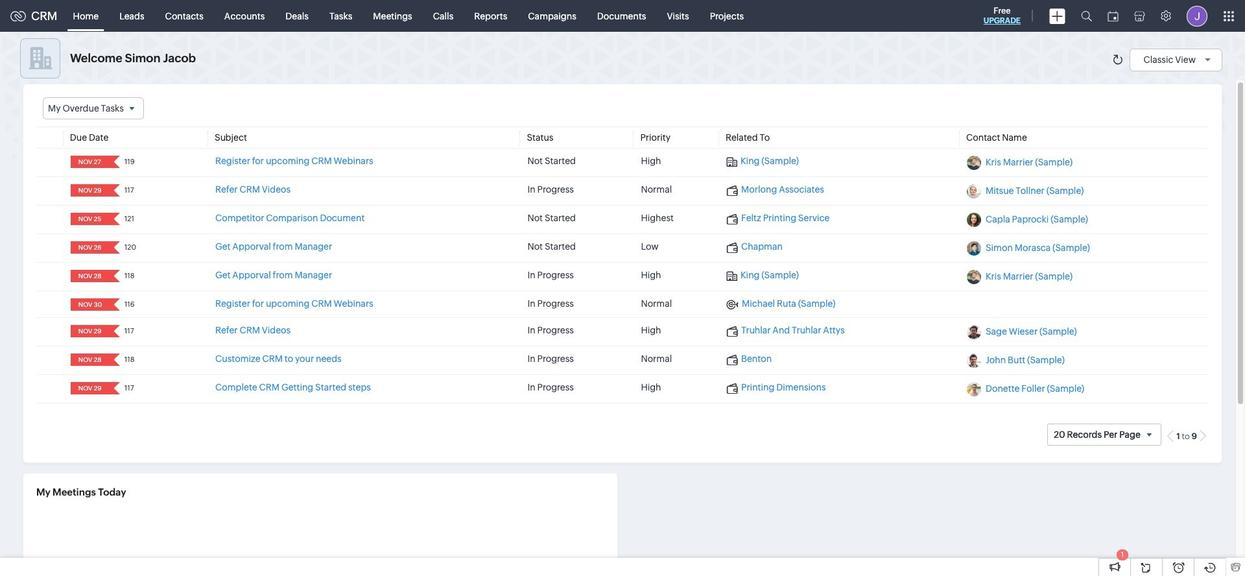 Task type: describe. For each thing, give the bounding box(es) containing it.
profile element
[[1179, 0, 1216, 31]]

search element
[[1074, 0, 1100, 32]]

logo image
[[10, 11, 26, 21]]

calendar image
[[1108, 11, 1119, 21]]



Task type: vqa. For each thing, say whether or not it's contained in the screenshot.
Profile Element
yes



Task type: locate. For each thing, give the bounding box(es) containing it.
profile image
[[1187, 6, 1208, 26]]

search image
[[1082, 10, 1093, 21]]

create menu image
[[1050, 8, 1066, 24]]

create menu element
[[1042, 0, 1074, 31]]

None field
[[43, 97, 144, 119], [75, 156, 105, 168], [75, 184, 105, 197], [75, 213, 105, 225], [75, 241, 105, 254], [75, 270, 105, 282], [75, 299, 105, 311], [75, 325, 105, 337], [75, 354, 105, 366], [75, 382, 105, 395], [43, 97, 144, 119], [75, 156, 105, 168], [75, 184, 105, 197], [75, 213, 105, 225], [75, 241, 105, 254], [75, 270, 105, 282], [75, 299, 105, 311], [75, 325, 105, 337], [75, 354, 105, 366], [75, 382, 105, 395]]



